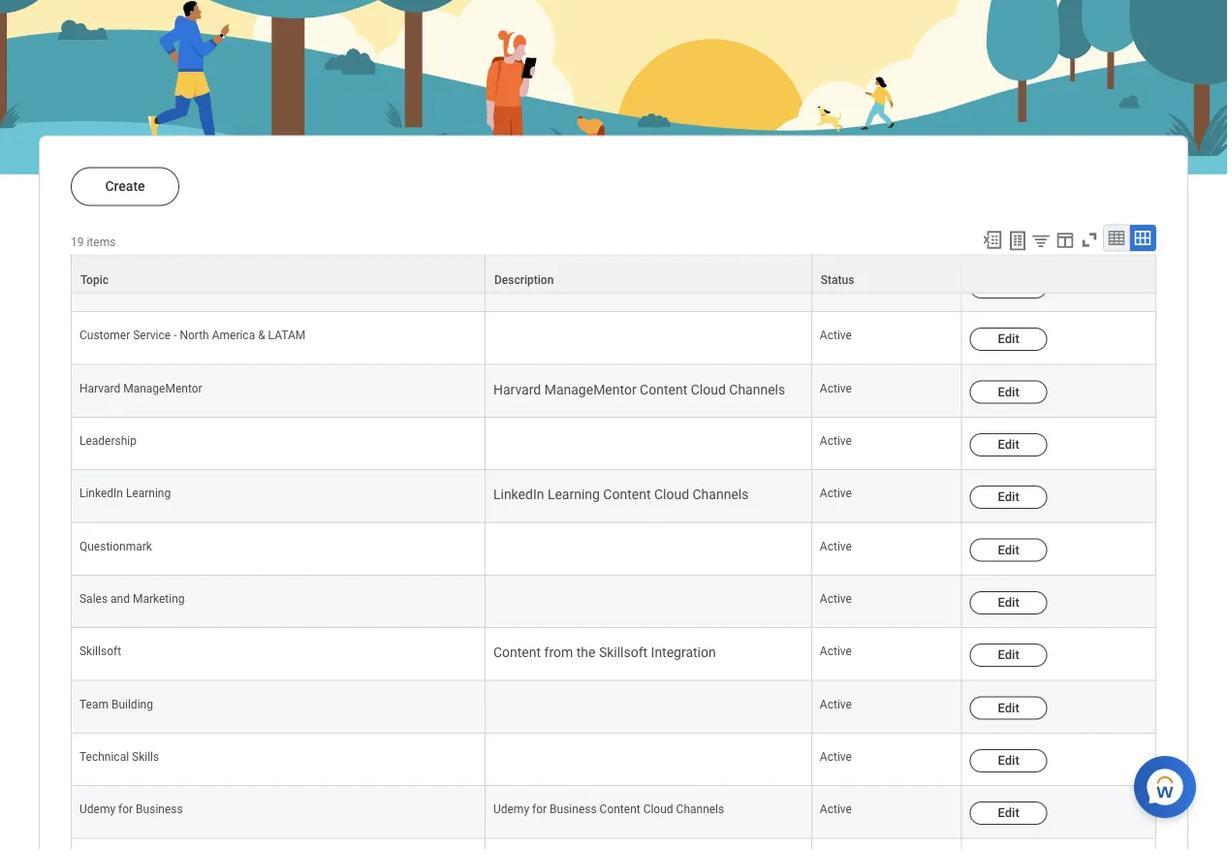 Task type: describe. For each thing, give the bounding box(es) containing it.
10 edit from the top
[[998, 754, 1020, 769]]

active for technical skills
[[820, 751, 852, 765]]

11 edit button from the top
[[970, 803, 1048, 826]]

learning for linkedin learning content cloud channels
[[548, 488, 600, 504]]

status button
[[813, 256, 962, 293]]

active for leadership
[[820, 435, 852, 449]]

5 edit row from the top
[[71, 577, 1157, 630]]

active for team building
[[820, 699, 852, 712]]

active for customer service - north america & latam
[[820, 330, 852, 344]]

status
[[821, 274, 855, 287]]

description
[[495, 274, 554, 287]]

udemy for udemy for business
[[80, 804, 115, 818]]

linkedin learning
[[80, 488, 171, 502]]

expand table image
[[1134, 229, 1153, 248]]

learning for linkedin learning
[[126, 488, 171, 502]]

for for udemy for business content cloud channels
[[532, 804, 547, 818]]

edit inside "content from the skillsoft integration" row
[[998, 649, 1020, 663]]

channels for harvard managementor content cloud channels
[[730, 383, 786, 399]]

click to view/edit grid preferences image
[[1055, 230, 1076, 251]]

7 edit row from the top
[[71, 735, 1157, 788]]

edit inside 'linkedin learning content cloud channels' row
[[998, 491, 1020, 505]]

export to worksheets image
[[1007, 230, 1030, 253]]

1 edit from the top
[[998, 280, 1020, 294]]

linkedin learning content cloud channels row
[[71, 472, 1157, 524]]

4 edit row from the top
[[71, 524, 1157, 577]]

- for emea
[[174, 277, 177, 291]]

19
[[71, 236, 84, 249]]

harvard for harvard managementor content cloud channels
[[494, 383, 541, 399]]

udemy for business content cloud channels
[[494, 804, 725, 818]]

active for sales and marketing
[[820, 593, 852, 607]]

fullscreen image
[[1079, 230, 1101, 251]]

active for harvard managementor
[[820, 383, 852, 396]]

harvard managementor content cloud channels row
[[71, 366, 1157, 419]]

edit inside harvard managementor content cloud channels 'row'
[[998, 385, 1020, 400]]

sales
[[80, 593, 108, 607]]

customer service - north america & latam
[[80, 330, 306, 344]]

active for skillsoft
[[820, 646, 852, 660]]

technical
[[80, 751, 129, 765]]

from
[[545, 646, 573, 662]]

customer service - emea
[[80, 277, 211, 291]]

content inside 'linkedin learning content cloud channels' row
[[604, 488, 651, 504]]

6 edit row from the top
[[71, 682, 1157, 735]]

- for north
[[174, 330, 177, 344]]

linkedin for linkedin learning
[[80, 488, 123, 502]]

linkedin for linkedin learning content cloud channels
[[494, 488, 544, 504]]

business for udemy for business content cloud channels
[[550, 804, 597, 818]]

4 edit from the top
[[998, 438, 1020, 453]]

cloud for learning
[[655, 488, 690, 504]]

description button
[[486, 256, 812, 293]]

topic
[[80, 274, 109, 287]]

integration
[[651, 646, 716, 662]]

create button
[[71, 168, 179, 207]]

content inside "content from the skillsoft integration" row
[[494, 646, 541, 662]]

content inside edit row
[[600, 804, 641, 818]]

content from the skillsoft integration row
[[71, 630, 1157, 682]]

service for emea
[[133, 277, 171, 291]]

harvard managementor content cloud channels
[[494, 383, 786, 399]]

customer for customer service - emea
[[80, 277, 130, 291]]

items
[[87, 236, 116, 249]]

export to excel image
[[982, 230, 1004, 251]]

harvard managementor
[[80, 383, 202, 396]]

2 edit from the top
[[998, 333, 1020, 347]]

marketing
[[133, 593, 185, 607]]



Task type: vqa. For each thing, say whether or not it's contained in the screenshot.
Me
no



Task type: locate. For each thing, give the bounding box(es) containing it.
cloud
[[691, 383, 726, 399], [655, 488, 690, 504], [644, 804, 674, 818]]

0 vertical spatial -
[[174, 277, 177, 291]]

business for udemy for business
[[136, 804, 183, 818]]

edit row
[[71, 261, 1157, 313], [71, 313, 1157, 366], [71, 419, 1157, 472], [71, 524, 1157, 577], [71, 577, 1157, 630], [71, 682, 1157, 735], [71, 735, 1157, 788], [71, 788, 1157, 840]]

leadership
[[80, 435, 137, 449]]

0 horizontal spatial business
[[136, 804, 183, 818]]

1 udemy from the left
[[80, 804, 115, 818]]

4 edit button from the top
[[970, 434, 1048, 458]]

1 horizontal spatial learning
[[548, 488, 600, 504]]

-
[[174, 277, 177, 291], [174, 330, 177, 344]]

0 vertical spatial service
[[133, 277, 171, 291]]

business
[[136, 804, 183, 818], [550, 804, 597, 818]]

cloud inside edit row
[[644, 804, 674, 818]]

0 horizontal spatial for
[[118, 804, 133, 818]]

edit button inside harvard managementor content cloud channels 'row'
[[970, 382, 1048, 405]]

6 edit from the top
[[998, 543, 1020, 558]]

content
[[640, 383, 688, 399], [604, 488, 651, 504], [494, 646, 541, 662], [600, 804, 641, 818]]

1 horizontal spatial skillsoft
[[599, 646, 648, 662]]

1 vertical spatial -
[[174, 330, 177, 344]]

channels inside row
[[693, 488, 749, 504]]

1 vertical spatial service
[[133, 330, 171, 344]]

customer down items at left
[[80, 277, 130, 291]]

emea
[[180, 277, 211, 291]]

8 edit row from the top
[[71, 788, 1157, 840]]

4 active from the top
[[820, 435, 852, 449]]

2 for from the left
[[532, 804, 547, 818]]

create
[[105, 179, 145, 195]]

3 active from the top
[[820, 383, 852, 396]]

latam
[[268, 330, 306, 344]]

8 active from the top
[[820, 646, 852, 660]]

managementor
[[123, 383, 202, 396], [545, 383, 637, 399]]

customer
[[80, 277, 130, 291], [80, 330, 130, 344]]

channels for linkedin learning content cloud channels
[[693, 488, 749, 504]]

7 active from the top
[[820, 593, 852, 607]]

2 - from the top
[[174, 330, 177, 344]]

channels
[[730, 383, 786, 399], [693, 488, 749, 504], [676, 804, 725, 818]]

2 managementor from the left
[[545, 383, 637, 399]]

11 active from the top
[[820, 804, 852, 818]]

2 skillsoft from the left
[[599, 646, 648, 662]]

skills
[[132, 751, 159, 765]]

1 business from the left
[[136, 804, 183, 818]]

active for udemy for business
[[820, 804, 852, 818]]

9 edit button from the top
[[970, 698, 1048, 721]]

1 - from the top
[[174, 277, 177, 291]]

skillsoft right 'the'
[[599, 646, 648, 662]]

active inside "content from the skillsoft integration" row
[[820, 646, 852, 660]]

1 managementor from the left
[[123, 383, 202, 396]]

harvard for harvard managementor
[[80, 383, 120, 396]]

2 service from the top
[[133, 330, 171, 344]]

edit button
[[970, 276, 1048, 300], [970, 329, 1048, 352], [970, 382, 1048, 405], [970, 434, 1048, 458], [970, 487, 1048, 510], [970, 540, 1048, 563], [970, 592, 1048, 616], [970, 645, 1048, 668], [970, 698, 1048, 721], [970, 750, 1048, 774], [970, 803, 1048, 826]]

active for customer service - emea
[[820, 277, 852, 291]]

2 row from the top
[[71, 255, 1157, 294]]

0 horizontal spatial udemy
[[80, 804, 115, 818]]

1 horizontal spatial linkedin
[[494, 488, 544, 504]]

edit button inside 'linkedin learning content cloud channels' row
[[970, 487, 1048, 510]]

1 vertical spatial channels
[[693, 488, 749, 504]]

1 horizontal spatial for
[[532, 804, 547, 818]]

udemy for udemy for business content cloud channels
[[494, 804, 530, 818]]

select to filter grid data image
[[1031, 231, 1052, 251]]

for for udemy for business
[[118, 804, 133, 818]]

6 active from the top
[[820, 541, 852, 554]]

1 horizontal spatial managementor
[[545, 383, 637, 399]]

19 items
[[71, 236, 116, 249]]

harvard
[[80, 383, 120, 396], [494, 383, 541, 399]]

edit
[[998, 280, 1020, 294], [998, 333, 1020, 347], [998, 385, 1020, 400], [998, 438, 1020, 453], [998, 491, 1020, 505], [998, 543, 1020, 558], [998, 596, 1020, 611], [998, 649, 1020, 663], [998, 701, 1020, 716], [998, 754, 1020, 769], [998, 807, 1020, 821]]

service left emea
[[133, 277, 171, 291]]

3 edit button from the top
[[970, 382, 1048, 405]]

active inside 'linkedin learning content cloud channels' row
[[820, 488, 852, 502]]

2 udemy from the left
[[494, 804, 530, 818]]

managementor for harvard managementor
[[123, 383, 202, 396]]

team
[[80, 699, 109, 712]]

10 active from the top
[[820, 751, 852, 765]]

- left emea
[[174, 277, 177, 291]]

skillsoft
[[80, 646, 121, 660], [599, 646, 648, 662]]

2 edit button from the top
[[970, 329, 1048, 352]]

1 learning from the left
[[126, 488, 171, 502]]

team building
[[80, 699, 153, 712]]

cloud inside harvard managementor content cloud channels 'row'
[[691, 383, 726, 399]]

8 edit button from the top
[[970, 645, 1048, 668]]

0 horizontal spatial managementor
[[123, 383, 202, 396]]

1 row from the top
[[71, 208, 1157, 261]]

active for questionmark
[[820, 541, 852, 554]]

- left north
[[174, 330, 177, 344]]

the
[[577, 646, 596, 662]]

0 horizontal spatial harvard
[[80, 383, 120, 396]]

1 harvard from the left
[[80, 383, 120, 396]]

1 skillsoft from the left
[[80, 646, 121, 660]]

11 edit from the top
[[998, 807, 1020, 821]]

1 service from the top
[[133, 277, 171, 291]]

6 edit button from the top
[[970, 540, 1048, 563]]

3 edit from the top
[[998, 385, 1020, 400]]

channels inside edit row
[[676, 804, 725, 818]]

edit button inside "content from the skillsoft integration" row
[[970, 645, 1048, 668]]

&
[[258, 330, 265, 344]]

and
[[111, 593, 130, 607]]

9 edit from the top
[[998, 701, 1020, 716]]

2 learning from the left
[[548, 488, 600, 504]]

channels inside 'row'
[[730, 383, 786, 399]]

cell
[[71, 208, 486, 261], [486, 208, 813, 261], [813, 208, 963, 261], [963, 208, 1157, 261], [486, 261, 813, 313], [486, 313, 813, 366], [486, 419, 813, 472], [486, 524, 813, 577], [486, 577, 813, 630], [486, 682, 813, 735], [486, 735, 813, 788], [71, 840, 486, 850], [486, 840, 813, 850], [813, 840, 963, 850], [963, 840, 1157, 850]]

technical skills
[[80, 751, 159, 765]]

0 horizontal spatial linkedin
[[80, 488, 123, 502]]

table image
[[1107, 229, 1127, 248]]

customer down the topic at the left top of page
[[80, 330, 130, 344]]

1 linkedin from the left
[[80, 488, 123, 502]]

service left north
[[133, 330, 171, 344]]

america
[[212, 330, 255, 344]]

content from the skillsoft integration
[[494, 646, 716, 662]]

1 horizontal spatial harvard
[[494, 383, 541, 399]]

2 customer from the top
[[80, 330, 130, 344]]

udemy
[[80, 804, 115, 818], [494, 804, 530, 818]]

row containing topic
[[71, 255, 1157, 294]]

7 edit button from the top
[[970, 592, 1048, 616]]

1 for from the left
[[118, 804, 133, 818]]

9 active from the top
[[820, 699, 852, 712]]

active inside harvard managementor content cloud channels 'row'
[[820, 383, 852, 396]]

linkedin
[[80, 488, 123, 502], [494, 488, 544, 504]]

0 vertical spatial channels
[[730, 383, 786, 399]]

udemy for business
[[80, 804, 183, 818]]

0 vertical spatial customer
[[80, 277, 130, 291]]

1 horizontal spatial business
[[550, 804, 597, 818]]

10 edit button from the top
[[970, 750, 1048, 774]]

2 linkedin from the left
[[494, 488, 544, 504]]

5 active from the top
[[820, 488, 852, 502]]

row
[[71, 208, 1157, 261], [71, 255, 1157, 294], [71, 840, 1157, 850]]

service for north
[[133, 330, 171, 344]]

2 vertical spatial channels
[[676, 804, 725, 818]]

2 harvard from the left
[[494, 383, 541, 399]]

0 horizontal spatial learning
[[126, 488, 171, 502]]

managementor for harvard managementor content cloud channels
[[545, 383, 637, 399]]

skillsoft up the team
[[80, 646, 121, 660]]

7 edit from the top
[[998, 596, 1020, 611]]

content inside harvard managementor content cloud channels 'row'
[[640, 383, 688, 399]]

toolbar
[[974, 225, 1157, 255]]

questionmark
[[80, 541, 152, 554]]

sales and marketing
[[80, 593, 185, 607]]

topic button
[[72, 256, 485, 293]]

service
[[133, 277, 171, 291], [133, 330, 171, 344]]

active for linkedin learning
[[820, 488, 852, 502]]

2 vertical spatial cloud
[[644, 804, 674, 818]]

active
[[820, 277, 852, 291], [820, 330, 852, 344], [820, 383, 852, 396], [820, 435, 852, 449], [820, 488, 852, 502], [820, 541, 852, 554], [820, 593, 852, 607], [820, 646, 852, 660], [820, 699, 852, 712], [820, 751, 852, 765], [820, 804, 852, 818]]

2 active from the top
[[820, 330, 852, 344]]

0 vertical spatial cloud
[[691, 383, 726, 399]]

3 edit row from the top
[[71, 419, 1157, 472]]

building
[[111, 699, 153, 712]]

for
[[118, 804, 133, 818], [532, 804, 547, 818]]

customer for customer service - north america & latam
[[80, 330, 130, 344]]

3 row from the top
[[71, 840, 1157, 850]]

north
[[180, 330, 209, 344]]

1 edit button from the top
[[970, 276, 1048, 300]]

cloud for managementor
[[691, 383, 726, 399]]

linkedin learning content cloud channels
[[494, 488, 749, 504]]

1 vertical spatial cloud
[[655, 488, 690, 504]]

0 horizontal spatial skillsoft
[[80, 646, 121, 660]]

cloud inside 'linkedin learning content cloud channels' row
[[655, 488, 690, 504]]

1 active from the top
[[820, 277, 852, 291]]

learning
[[126, 488, 171, 502], [548, 488, 600, 504]]

8 edit from the top
[[998, 649, 1020, 663]]

2 edit row from the top
[[71, 313, 1157, 366]]

5 edit button from the top
[[970, 487, 1048, 510]]

1 customer from the top
[[80, 277, 130, 291]]

2 business from the left
[[550, 804, 597, 818]]

5 edit from the top
[[998, 491, 1020, 505]]

1 horizontal spatial udemy
[[494, 804, 530, 818]]

1 vertical spatial customer
[[80, 330, 130, 344]]

1 edit row from the top
[[71, 261, 1157, 313]]



